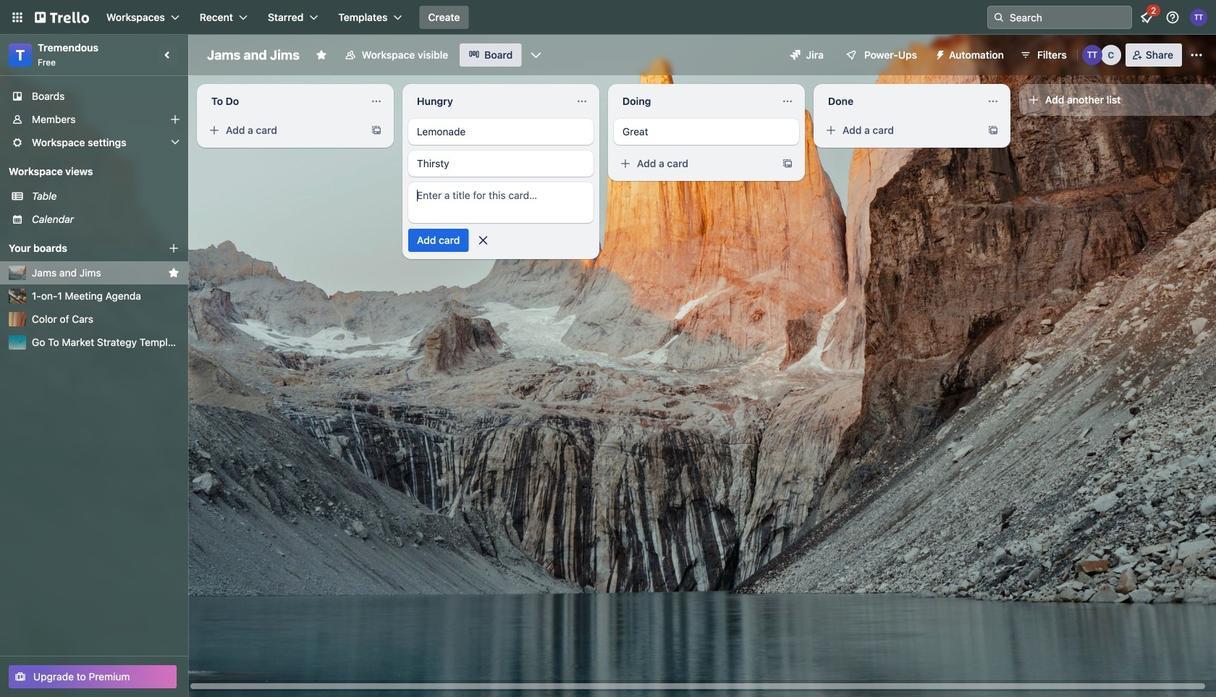 Task type: locate. For each thing, give the bounding box(es) containing it.
search image
[[994, 12, 1005, 23]]

create from template… image
[[371, 125, 382, 136], [782, 158, 794, 169]]

sm image
[[929, 43, 949, 64]]

0 vertical spatial terry turtle (terryturtle) image
[[1191, 9, 1208, 26]]

1 vertical spatial terry turtle (terryturtle) image
[[1082, 45, 1103, 65]]

terry turtle (terryturtle) image right open information menu image
[[1191, 9, 1208, 26]]

back to home image
[[35, 6, 89, 29]]

1 horizontal spatial create from template… image
[[782, 158, 794, 169]]

workspace navigation collapse icon image
[[158, 45, 178, 65]]

2 notifications image
[[1138, 9, 1156, 26]]

star or unstar board image
[[316, 49, 327, 61]]

1 horizontal spatial terry turtle (terryturtle) image
[[1191, 9, 1208, 26]]

jira icon image
[[791, 50, 801, 60]]

create from template… image
[[988, 125, 999, 136]]

your boards with 4 items element
[[9, 240, 146, 257]]

0 horizontal spatial terry turtle (terryturtle) image
[[1082, 45, 1103, 65]]

terry turtle (terryturtle) image down search field
[[1082, 45, 1103, 65]]

starred icon image
[[168, 267, 180, 279]]

terry turtle (terryturtle) image inside the "primary" element
[[1191, 9, 1208, 26]]

None text field
[[203, 90, 365, 113], [408, 90, 571, 113], [614, 90, 776, 113], [820, 90, 982, 113], [203, 90, 365, 113], [408, 90, 571, 113], [614, 90, 776, 113], [820, 90, 982, 113]]

Enter a title for this card… text field
[[408, 182, 594, 223]]

primary element
[[0, 0, 1217, 35]]

open information menu image
[[1166, 10, 1180, 25]]

Search field
[[1005, 7, 1132, 28]]

0 vertical spatial create from template… image
[[371, 125, 382, 136]]

terry turtle (terryturtle) image
[[1191, 9, 1208, 26], [1082, 45, 1103, 65]]



Task type: describe. For each thing, give the bounding box(es) containing it.
0 horizontal spatial create from template… image
[[371, 125, 382, 136]]

Board name text field
[[200, 43, 307, 67]]

show menu image
[[1190, 48, 1204, 62]]

chestercheeetah (chestercheeetah) image
[[1101, 45, 1122, 65]]

1 vertical spatial create from template… image
[[782, 158, 794, 169]]

cancel image
[[476, 233, 491, 248]]

customize views image
[[529, 48, 543, 62]]

add board image
[[168, 243, 180, 254]]



Task type: vqa. For each thing, say whether or not it's contained in the screenshot.
Color: yellow, title: "Ready to Merge" element at the right of page
no



